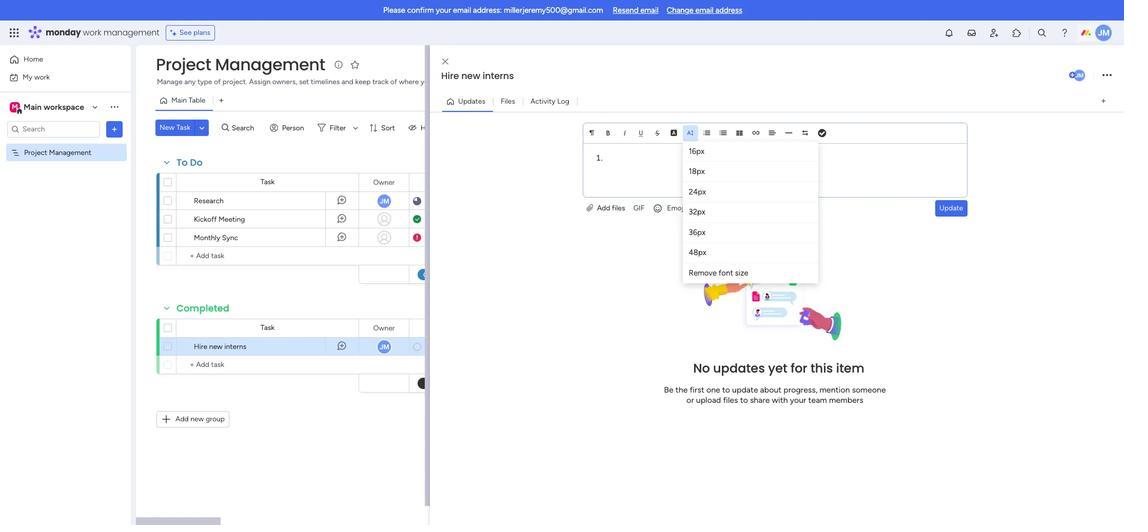 Task type: vqa. For each thing, say whether or not it's contained in the screenshot.
No Updates Yet For This Item
yes



Task type: locate. For each thing, give the bounding box(es) containing it.
to down update
[[741, 395, 748, 405]]

your down progress,
[[790, 395, 807, 405]]

management
[[104, 27, 160, 39]]

2 owner from the top
[[373, 324, 395, 332]]

add
[[597, 204, 611, 212], [176, 415, 189, 424]]

hire new interns
[[442, 69, 514, 82], [194, 342, 247, 351]]

task
[[176, 123, 190, 132], [261, 178, 275, 186], [261, 323, 275, 332]]

this
[[811, 360, 834, 377]]

0 horizontal spatial your
[[421, 78, 435, 86]]

new left group
[[191, 415, 204, 424]]

hire inside field
[[442, 69, 459, 82]]

2 horizontal spatial email
[[696, 6, 714, 15]]

work inside button
[[34, 73, 50, 81]]

format image
[[589, 129, 596, 136]]

1 of from the left
[[214, 78, 221, 86]]

project
[[156, 53, 211, 76], [24, 148, 47, 157]]

see plans
[[180, 28, 211, 37]]

team
[[809, 395, 828, 405]]

of
[[214, 78, 221, 86], [391, 78, 397, 86]]

for
[[791, 360, 808, 377]]

options image right jeremy miller icon at the right of the page
[[1103, 69, 1112, 82]]

main table button
[[156, 92, 213, 109]]

add right dapulse attachment image
[[597, 204, 611, 212]]

&bull; bullets image
[[720, 129, 727, 136]]

dapulse drag 2 image
[[432, 274, 435, 285]]

your right the confirm
[[436, 6, 451, 15]]

1 vertical spatial files
[[724, 395, 739, 405]]

main left table
[[171, 96, 187, 105]]

management
[[215, 53, 325, 76], [49, 148, 91, 157]]

owners,
[[272, 78, 297, 86]]

main
[[171, 96, 187, 105], [24, 102, 42, 112]]

0 horizontal spatial hire
[[194, 342, 207, 351]]

filter button
[[313, 120, 362, 136]]

arrow down image
[[350, 122, 362, 134]]

Owner field
[[371, 177, 398, 188], [371, 323, 398, 334]]

To Do field
[[174, 156, 205, 169]]

1 horizontal spatial hire
[[442, 69, 459, 82]]

home button
[[6, 51, 110, 68]]

your inside be the first one to update about progress, mention someone or upload files to share with your team members
[[790, 395, 807, 405]]

new task
[[160, 123, 190, 132]]

interns
[[483, 69, 514, 82], [224, 342, 247, 351]]

main inside button
[[171, 96, 187, 105]]

1 owner field from the top
[[371, 177, 398, 188]]

options image
[[1103, 69, 1112, 82], [109, 124, 120, 134]]

add new group button
[[157, 411, 230, 428]]

email right resend
[[641, 6, 659, 15]]

link image
[[753, 129, 760, 136]]

updates
[[458, 97, 486, 105]]

1 vertical spatial owner field
[[371, 323, 398, 334]]

0 vertical spatial add
[[597, 204, 611, 212]]

confirm
[[407, 6, 434, 15]]

interns up files
[[483, 69, 514, 82]]

update
[[940, 204, 964, 212]]

0 horizontal spatial main
[[24, 102, 42, 112]]

add inside the add new group button
[[176, 415, 189, 424]]

checklist image
[[819, 130, 827, 137]]

workspace image
[[10, 101, 20, 113]]

0 vertical spatial project
[[156, 53, 211, 76]]

kickoff
[[194, 215, 217, 224]]

options image down workspace options icon on the left top of the page
[[109, 124, 120, 134]]

0 horizontal spatial work
[[34, 73, 50, 81]]

1 horizontal spatial new
[[209, 342, 223, 351]]

1 horizontal spatial of
[[391, 78, 397, 86]]

0 vertical spatial work
[[83, 27, 101, 39]]

1 horizontal spatial email
[[641, 6, 659, 15]]

2 email from the left
[[641, 6, 659, 15]]

1 vertical spatial management
[[49, 148, 91, 157]]

0 vertical spatial options image
[[1103, 69, 1112, 82]]

0 vertical spatial new
[[462, 69, 481, 82]]

1 horizontal spatial interns
[[483, 69, 514, 82]]

0 vertical spatial owner field
[[371, 177, 398, 188]]

updates button
[[443, 93, 493, 110]]

sort button
[[365, 120, 401, 136]]

person button
[[266, 120, 310, 136]]

2 vertical spatial your
[[790, 395, 807, 405]]

add view image
[[219, 97, 224, 104], [1102, 98, 1106, 105]]

2 horizontal spatial new
[[462, 69, 481, 82]]

change email address
[[667, 6, 743, 15]]

person
[[282, 123, 304, 132]]

activity log button
[[523, 93, 577, 110]]

1 vertical spatial task
[[261, 178, 275, 186]]

project down search in workspace field
[[24, 148, 47, 157]]

monthly sync
[[194, 234, 238, 242]]

files down update
[[724, 395, 739, 405]]

1 horizontal spatial options image
[[1103, 69, 1112, 82]]

search everything image
[[1038, 28, 1048, 38]]

1 horizontal spatial work
[[83, 27, 101, 39]]

0 vertical spatial hire new interns
[[442, 69, 514, 82]]

project inside list box
[[24, 148, 47, 157]]

1 horizontal spatial files
[[724, 395, 739, 405]]

1 horizontal spatial add
[[597, 204, 611, 212]]

v2 search image
[[222, 122, 229, 134]]

of right type
[[214, 78, 221, 86]]

emoji button
[[649, 200, 690, 216]]

1 horizontal spatial management
[[215, 53, 325, 76]]

progress,
[[784, 385, 818, 395]]

0 vertical spatial task
[[176, 123, 190, 132]]

project management inside list box
[[24, 148, 91, 157]]

0 horizontal spatial email
[[453, 6, 471, 15]]

email right change at the right top of page
[[696, 6, 714, 15]]

1 vertical spatial interns
[[224, 342, 247, 351]]

my
[[23, 73, 32, 81]]

with
[[772, 395, 788, 405]]

0 vertical spatial project management
[[156, 53, 325, 76]]

1 horizontal spatial your
[[436, 6, 451, 15]]

new task button
[[156, 120, 195, 136]]

mention
[[820, 385, 851, 395]]

2 horizontal spatial your
[[790, 395, 807, 405]]

kickoff meeting
[[194, 215, 245, 224]]

manage
[[157, 78, 183, 86]]

one
[[707, 385, 721, 395]]

0 horizontal spatial to
[[723, 385, 731, 395]]

owner for second 'owner' field from the bottom
[[373, 178, 395, 187]]

help image
[[1060, 28, 1070, 38]]

1 vertical spatial work
[[34, 73, 50, 81]]

add left group
[[176, 415, 189, 424]]

interns down completed field
[[224, 342, 247, 351]]

0 horizontal spatial management
[[49, 148, 91, 157]]

keep
[[355, 78, 371, 86]]

angle down image
[[200, 124, 205, 132]]

1 vertical spatial your
[[421, 78, 435, 86]]

Search field
[[229, 121, 260, 135]]

email
[[453, 6, 471, 15], [641, 6, 659, 15], [696, 6, 714, 15]]

jeremy miller image
[[1096, 25, 1112, 41]]

members
[[830, 395, 864, 405]]

1 vertical spatial add
[[176, 415, 189, 424]]

your inside manage any type of project. assign owners, set timelines and keep track of where your project stands. button
[[421, 78, 435, 86]]

hire down completed field
[[194, 342, 207, 351]]

to right one
[[723, 385, 731, 395]]

email left address:
[[453, 6, 471, 15]]

1 vertical spatial + add task text field
[[182, 359, 265, 371]]

hide button
[[404, 120, 442, 136]]

yet
[[769, 360, 788, 377]]

bold image
[[605, 129, 612, 136]]

rtl ltr image
[[802, 129, 809, 136]]

main for main table
[[171, 96, 187, 105]]

project up the any
[[156, 53, 211, 76]]

plans
[[194, 28, 211, 37]]

hire new interns up updates
[[442, 69, 514, 82]]

files inside be the first one to update about progress, mention someone or upload files to share with your team members
[[724, 395, 739, 405]]

new down completed field
[[209, 342, 223, 351]]

management down search in workspace field
[[49, 148, 91, 157]]

0 horizontal spatial hire new interns
[[194, 342, 247, 351]]

hire new interns down completed field
[[194, 342, 247, 351]]

work
[[83, 27, 101, 39], [34, 73, 50, 81]]

0 horizontal spatial of
[[214, 78, 221, 86]]

0 horizontal spatial options image
[[109, 124, 120, 134]]

1 vertical spatial owner
[[373, 324, 395, 332]]

1 horizontal spatial project management
[[156, 53, 325, 76]]

files left gif
[[612, 204, 626, 212]]

item
[[837, 360, 865, 377]]

0 horizontal spatial project
[[24, 148, 47, 157]]

0 vertical spatial files
[[612, 204, 626, 212]]

work for monday
[[83, 27, 101, 39]]

remove
[[689, 268, 717, 278]]

1 horizontal spatial main
[[171, 96, 187, 105]]

your right where
[[421, 78, 435, 86]]

new right project
[[462, 69, 481, 82]]

0 horizontal spatial project management
[[24, 148, 91, 157]]

1 vertical spatial to
[[741, 395, 748, 405]]

text color image
[[671, 129, 678, 136]]

to
[[177, 156, 188, 169]]

your
[[436, 6, 451, 15], [421, 78, 435, 86], [790, 395, 807, 405]]

1 horizontal spatial add view image
[[1102, 98, 1106, 105]]

3 email from the left
[[696, 6, 714, 15]]

work right the my
[[34, 73, 50, 81]]

size image
[[687, 129, 694, 136]]

0 vertical spatial to
[[723, 385, 731, 395]]

+ Add task text field
[[182, 250, 265, 262], [182, 359, 265, 371]]

timelines
[[311, 78, 340, 86]]

gif button
[[630, 200, 649, 216]]

1 vertical spatial project
[[24, 148, 47, 157]]

project management list box
[[0, 142, 131, 300]]

0 vertical spatial + add task text field
[[182, 250, 265, 262]]

v2 overdue deadline image
[[413, 233, 421, 243]]

main inside workspace selection element
[[24, 102, 42, 112]]

2 owner field from the top
[[371, 323, 398, 334]]

2 vertical spatial new
[[191, 415, 204, 424]]

0 horizontal spatial add
[[176, 415, 189, 424]]

show board description image
[[333, 60, 345, 70]]

project management up 'project.'
[[156, 53, 325, 76]]

m
[[12, 102, 18, 111]]

1 vertical spatial options image
[[109, 124, 120, 134]]

management up assign
[[215, 53, 325, 76]]

table image
[[736, 129, 744, 136]]

32px link
[[683, 202, 819, 223]]

2 + add task text field from the top
[[182, 359, 265, 371]]

work right monday
[[83, 27, 101, 39]]

0 vertical spatial owner
[[373, 178, 395, 187]]

0 vertical spatial hire
[[442, 69, 459, 82]]

18px
[[689, 167, 705, 176]]

owner
[[373, 178, 395, 187], [373, 324, 395, 332]]

0 horizontal spatial new
[[191, 415, 204, 424]]

where
[[399, 78, 419, 86]]

update button
[[936, 200, 968, 216]]

1 vertical spatial project management
[[24, 148, 91, 157]]

1 horizontal spatial hire new interns
[[442, 69, 514, 82]]

project management down search in workspace field
[[24, 148, 91, 157]]

option
[[0, 143, 131, 145]]

email for change email address
[[696, 6, 714, 15]]

track
[[373, 78, 389, 86]]

management inside project management list box
[[49, 148, 91, 157]]

line image
[[786, 129, 793, 136]]

0 vertical spatial interns
[[483, 69, 514, 82]]

0 horizontal spatial interns
[[224, 342, 247, 351]]

invite members image
[[990, 28, 1000, 38]]

of right the track
[[391, 78, 397, 86]]

size
[[736, 268, 749, 278]]

hire down close image
[[442, 69, 459, 82]]

set
[[299, 78, 309, 86]]

main right workspace image
[[24, 102, 42, 112]]

new inside button
[[191, 415, 204, 424]]

my work button
[[6, 69, 110, 85]]

1 owner from the top
[[373, 178, 395, 187]]

hire
[[442, 69, 459, 82], [194, 342, 207, 351]]

48px link
[[683, 243, 819, 263]]

2 vertical spatial task
[[261, 323, 275, 332]]

monthly
[[194, 234, 220, 242]]

no updates yet for this item
[[694, 360, 865, 377]]

Search in workspace field
[[22, 123, 86, 135]]



Task type: describe. For each thing, give the bounding box(es) containing it.
and
[[342, 78, 354, 86]]

Project Management field
[[154, 53, 328, 76]]

upload
[[697, 395, 722, 405]]

emoji
[[668, 204, 686, 212]]

remove font size link
[[683, 263, 819, 283]]

first
[[690, 385, 705, 395]]

updates
[[714, 360, 765, 377]]

remove font size
[[689, 268, 749, 278]]

home
[[24, 55, 43, 64]]

group
[[206, 415, 225, 424]]

my work
[[23, 73, 50, 81]]

sort
[[381, 123, 395, 132]]

main table
[[171, 96, 206, 105]]

owner for 1st 'owner' field from the bottom of the page
[[373, 324, 395, 332]]

add for add files
[[597, 204, 611, 212]]

sync
[[222, 234, 238, 242]]

new inside field
[[462, 69, 481, 82]]

research
[[194, 197, 224, 205]]

font
[[719, 268, 734, 278]]

meeting
[[219, 215, 245, 224]]

16px
[[689, 147, 705, 156]]

add for add new group
[[176, 415, 189, 424]]

18px link
[[683, 162, 819, 182]]

align image
[[769, 129, 776, 136]]

monday
[[46, 27, 81, 39]]

add to favorites image
[[350, 59, 360, 70]]

activity
[[531, 97, 556, 105]]

Hire new interns field
[[439, 69, 1068, 83]]

underline image
[[638, 129, 645, 136]]

notifications image
[[945, 28, 955, 38]]

strikethrough image
[[654, 129, 661, 136]]

add new group
[[176, 415, 225, 424]]

1 horizontal spatial project
[[156, 53, 211, 76]]

manage any type of project. assign owners, set timelines and keep track of where your project stands.
[[157, 78, 485, 86]]

inbox image
[[967, 28, 977, 38]]

task for completed
[[261, 323, 275, 332]]

24px
[[689, 187, 706, 196]]

update
[[733, 385, 759, 395]]

completed
[[177, 302, 230, 315]]

jeremy miller image
[[1073, 69, 1087, 82]]

do
[[190, 156, 203, 169]]

assign
[[249, 78, 271, 86]]

share
[[750, 395, 770, 405]]

dapulse addbtn image
[[1070, 72, 1077, 79]]

work for my
[[34, 73, 50, 81]]

activity log
[[531, 97, 570, 105]]

please confirm your email address: millerjeremy500@gmail.com
[[384, 6, 603, 15]]

no
[[694, 360, 710, 377]]

millerjeremy500@gmail.com
[[504, 6, 603, 15]]

address
[[716, 6, 743, 15]]

about
[[761, 385, 782, 395]]

16px link
[[683, 141, 819, 162]]

manage any type of project. assign owners, set timelines and keep track of where your project stands. button
[[156, 76, 500, 88]]

0 vertical spatial your
[[436, 6, 451, 15]]

close image
[[443, 58, 449, 65]]

2 of from the left
[[391, 78, 397, 86]]

workspace selection element
[[10, 101, 86, 114]]

48px
[[689, 248, 707, 257]]

main for main workspace
[[24, 102, 42, 112]]

or
[[687, 395, 694, 405]]

resend email link
[[613, 6, 659, 15]]

0 vertical spatial management
[[215, 53, 325, 76]]

new
[[160, 123, 175, 132]]

1 vertical spatial hire
[[194, 342, 207, 351]]

change
[[667, 6, 694, 15]]

1 + add task text field from the top
[[182, 250, 265, 262]]

see plans button
[[166, 25, 215, 41]]

email for resend email
[[641, 6, 659, 15]]

monday work management
[[46, 27, 160, 39]]

hire new interns inside field
[[442, 69, 514, 82]]

1 vertical spatial hire new interns
[[194, 342, 247, 351]]

be the first one to update about progress, mention someone or upload files to share with your team members
[[664, 385, 886, 405]]

36px
[[689, 228, 706, 237]]

v2 done deadline image
[[413, 214, 421, 224]]

be
[[664, 385, 674, 395]]

32px
[[689, 207, 706, 217]]

to do
[[177, 156, 203, 169]]

project.
[[223, 78, 247, 86]]

dapulse attachment image
[[587, 204, 594, 212]]

address:
[[473, 6, 502, 15]]

36px link
[[683, 223, 819, 243]]

1. numbers image
[[704, 129, 711, 136]]

change email address link
[[667, 6, 743, 15]]

project
[[437, 78, 460, 86]]

table
[[189, 96, 206, 105]]

see
[[180, 28, 192, 37]]

please
[[384, 6, 406, 15]]

type
[[198, 78, 212, 86]]

main workspace
[[24, 102, 84, 112]]

1 vertical spatial new
[[209, 342, 223, 351]]

hide
[[421, 123, 436, 132]]

gif
[[634, 204, 645, 212]]

filter
[[330, 123, 346, 132]]

files button
[[493, 93, 523, 110]]

files
[[501, 97, 515, 105]]

workspace
[[44, 102, 84, 112]]

workspace options image
[[109, 102, 120, 112]]

any
[[184, 78, 196, 86]]

resend
[[613, 6, 639, 15]]

resend email
[[613, 6, 659, 15]]

1 horizontal spatial to
[[741, 395, 748, 405]]

interns inside field
[[483, 69, 514, 82]]

italic image
[[621, 129, 629, 136]]

Completed field
[[174, 302, 232, 315]]

1 email from the left
[[453, 6, 471, 15]]

apps image
[[1012, 28, 1023, 38]]

0 horizontal spatial add view image
[[219, 97, 224, 104]]

0 horizontal spatial files
[[612, 204, 626, 212]]

task for to do
[[261, 178, 275, 186]]

someone
[[853, 385, 886, 395]]

task inside new task button
[[176, 123, 190, 132]]

24px link
[[683, 182, 819, 202]]

select product image
[[9, 28, 20, 38]]



